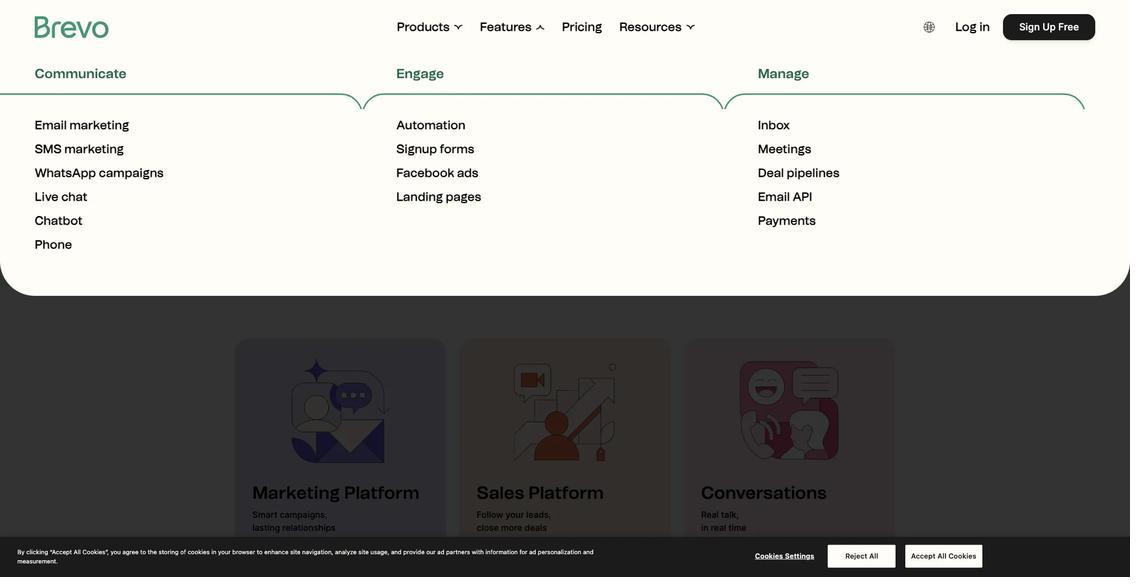 Task type: locate. For each thing, give the bounding box(es) containing it.
live
[[789, 550, 801, 559]]

facebook ads link
[[396, 166, 478, 189]]

pipelines
[[787, 166, 840, 180]]

2 horizontal spatial home hero image image
[[735, 356, 844, 465]]

in right cookies
[[211, 548, 216, 555]]

1 vertical spatial chat
[[853, 539, 869, 548]]

1 vertical spatial email
[[758, 189, 790, 204]]

whatsapp campaigns link
[[35, 166, 164, 189]]

1 horizontal spatial all
[[869, 551, 878, 560]]

home hero image image
[[286, 356, 395, 465], [511, 356, 619, 465], [735, 356, 844, 465]]

marketing up "sms marketing"
[[69, 118, 129, 132]]

0 vertical spatial engage
[[396, 66, 444, 81]]

payments link
[[758, 213, 816, 237]]

0 horizontal spatial you
[[111, 548, 121, 555]]

2 vertical spatial in
[[211, 548, 216, 555]]

whatsapp down relationships
[[296, 539, 333, 548]]

never
[[477, 539, 498, 548]]

you inside by clicking "accept all cookies", you agree to the storing of cookies in your browser to enhance site navigation, analyze site usage, and provide our ad partners with information for ad personalization and measurement.
[[111, 548, 121, 555]]

0 vertical spatial email
[[35, 118, 67, 132]]

the
[[414, 111, 486, 163], [333, 174, 348, 186], [148, 548, 157, 555], [517, 550, 529, 559]]

with up live
[[787, 539, 803, 548]]

0 horizontal spatial in
[[211, 548, 216, 555]]

0 vertical spatial marketing
[[69, 118, 129, 132]]

follow
[[477, 509, 503, 520]]

engage
[[396, 66, 444, 81], [532, 174, 567, 186]]

to right browser
[[257, 548, 263, 555]]

conversations
[[735, 539, 785, 548]]

all inside button
[[869, 551, 878, 560]]

marketing
[[252, 483, 340, 503]]

platform up lets
[[344, 483, 420, 503]]

0 horizontal spatial email
[[35, 118, 67, 132]]

your up landing
[[410, 174, 431, 186]]

engage right out.
[[532, 174, 567, 186]]

all right reject
[[869, 551, 878, 560]]

whatsapp up live chat
[[35, 166, 96, 180]]

pricing link
[[562, 20, 602, 35]]

1 horizontal spatial cookies
[[949, 551, 977, 560]]

1 vertical spatial engage
[[532, 174, 567, 186]]

0 vertical spatial chat
[[61, 189, 87, 204]]

1 home hero image image from the left
[[286, 356, 395, 465]]

cultivating
[[669, 174, 716, 186]]

your right "who"
[[597, 539, 612, 548]]

1 vertical spatial marketing
[[64, 142, 124, 156]]

2 cookies from the left
[[949, 551, 977, 560]]

live chat link
[[35, 189, 87, 213]]

0 horizontal spatial all
[[74, 548, 81, 555]]

miss
[[500, 539, 517, 548]]

real
[[314, 63, 408, 115], [701, 509, 719, 520]]

2 site from the left
[[358, 548, 369, 555]]

automation link
[[396, 118, 466, 142]]

of for all
[[322, 550, 329, 559]]

audiences
[[592, 174, 639, 186]]

a
[[519, 539, 523, 548]]

the inside never miss a window! know who your leads are and where the opportunity lies.
[[517, 550, 529, 559]]

email inside 'link'
[[758, 189, 790, 204]]

navigation,
[[302, 548, 333, 555]]

with right partners
[[472, 548, 484, 555]]

0 horizontal spatial campaigns
[[99, 166, 164, 180]]

chatbot
[[35, 213, 83, 228]]

chat right live
[[61, 189, 87, 204]]

accept all cookies
[[911, 551, 977, 560]]

0 horizontal spatial tools
[[351, 174, 373, 186]]

of
[[180, 548, 186, 555], [322, 550, 329, 559]]

partners
[[446, 548, 470, 555]]

1 horizontal spatial in
[[701, 522, 709, 533]]

to left live
[[780, 550, 787, 559]]

1 horizontal spatial ad
[[529, 548, 536, 555]]

with inside real growth starts with the right tools
[[721, 63, 816, 115]]

of for cookies
[[180, 548, 186, 555]]

of left all
[[322, 550, 329, 559]]

1 platform from the left
[[344, 483, 420, 503]]

cookies down "conversations"
[[755, 551, 783, 560]]

0 horizontal spatial real
[[314, 63, 408, 115]]

engage down products
[[396, 66, 444, 81]]

platform up "leads,"
[[528, 483, 604, 503]]

up
[[724, 539, 733, 548]]

deals
[[525, 522, 547, 533]]

growth
[[418, 63, 572, 115]]

tools left help
[[351, 174, 373, 186]]

email for email marketing
[[35, 118, 67, 132]]

1 horizontal spatial platform
[[528, 483, 604, 503]]

0 vertical spatial real
[[314, 63, 408, 115]]

of inside by clicking "accept all cookies", you agree to the storing of cookies in your browser to enhance site navigation, analyze site usage, and provide our ad partners with information for ad personalization and measurement.
[[180, 548, 186, 555]]

and right know
[[583, 548, 594, 555]]

0 horizontal spatial whatsapp
[[35, 166, 96, 180]]

cookies right accept
[[949, 551, 977, 560]]

in right log
[[980, 20, 990, 34]]

sales
[[477, 483, 524, 503]]

1 vertical spatial campaigns
[[281, 550, 320, 559]]

with
[[721, 63, 816, 115], [787, 539, 803, 548], [472, 548, 484, 555]]

to inside strike up conversations with personalized chat tools, from instagram to live chat.
[[780, 550, 787, 559]]

0 horizontal spatial chat
[[61, 189, 87, 204]]

1 horizontal spatial real
[[701, 509, 719, 520]]

up
[[1043, 21, 1056, 33]]

ad right for
[[529, 548, 536, 555]]

0 horizontal spatial site
[[290, 548, 301, 555]]

1 cookies from the left
[[755, 551, 783, 560]]

tools inside real growth starts with the right tools
[[608, 111, 716, 163]]

ads
[[457, 166, 478, 180]]

email api
[[758, 189, 812, 204]]

all right accept
[[938, 551, 947, 560]]

1 horizontal spatial campaigns
[[281, 550, 320, 559]]

marketing up whatsapp campaigns
[[64, 142, 124, 156]]

home hero image image for marketing
[[286, 356, 395, 465]]

chat.
[[803, 550, 821, 559]]

features link
[[480, 20, 545, 35]]

of right storing
[[180, 548, 186, 555]]

chat up reject all
[[853, 539, 869, 548]]

0 horizontal spatial ad
[[437, 548, 444, 555]]

2 horizontal spatial all
[[938, 551, 947, 560]]

by clicking "accept all cookies", you agree to the storing of cookies in your browser to enhance site navigation, analyze site usage, and provide our ad partners with information for ad personalization and measurement.
[[17, 548, 594, 564]]

tools up while
[[608, 111, 716, 163]]

information
[[485, 548, 518, 555]]

real inside real talk, in real time
[[701, 509, 719, 520]]

your inside never miss a window! know who your leads are and where the opportunity lies.
[[597, 539, 612, 548]]

1 horizontal spatial chat
[[853, 539, 869, 548]]

1 horizontal spatial whatsapp
[[296, 539, 333, 548]]

of inside email, sms, whatsapp – brevo lets you create brilliant campaigns of all shapes and sizes.
[[322, 550, 329, 559]]

meetings link
[[758, 142, 811, 166]]

signup
[[396, 142, 437, 156]]

starts
[[583, 63, 711, 115]]

1 horizontal spatial email
[[758, 189, 790, 204]]

1 horizontal spatial you
[[379, 539, 392, 548]]

you up "sizes."
[[379, 539, 392, 548]]

email for email api
[[758, 189, 790, 204]]

and inside never miss a window! know who your leads are and where the opportunity lies.
[[477, 550, 490, 559]]

tools
[[608, 111, 716, 163], [351, 174, 373, 186]]

1 vertical spatial real
[[701, 509, 719, 520]]

chat inside strike up conversations with personalized chat tools, from instagram to live chat.
[[853, 539, 869, 548]]

1 vertical spatial in
[[701, 522, 709, 533]]

get the tools to help your business branch out. engage new audiences while cultivating existing connections.
[[313, 174, 817, 186]]

site left usage,
[[358, 548, 369, 555]]

ad
[[437, 548, 444, 555], [529, 548, 536, 555]]

site right enhance
[[290, 548, 301, 555]]

signup forms
[[396, 142, 474, 156]]

you
[[379, 539, 392, 548], [111, 548, 121, 555]]

cookies inside button
[[949, 551, 977, 560]]

help
[[388, 174, 408, 186]]

whatsapp inside email, sms, whatsapp – brevo lets you create brilliant campaigns of all shapes and sizes.
[[296, 539, 333, 548]]

2 platform from the left
[[528, 483, 604, 503]]

relationships
[[282, 522, 336, 533]]

1 horizontal spatial site
[[358, 548, 369, 555]]

opportunity
[[531, 550, 572, 559]]

in left real on the right bottom of page
[[701, 522, 709, 533]]

1 horizontal spatial of
[[322, 550, 329, 559]]

existing
[[719, 174, 755, 186]]

with for starts
[[721, 63, 816, 115]]

inbox link
[[758, 118, 790, 142]]

with up inbox
[[721, 63, 816, 115]]

1 horizontal spatial home hero image image
[[511, 356, 619, 465]]

real inside real growth starts with the right tools
[[314, 63, 408, 115]]

home hero image image for sales
[[511, 356, 619, 465]]

sms,
[[276, 539, 294, 548]]

all right "accept
[[74, 548, 81, 555]]

email down connections.
[[758, 189, 790, 204]]

0 horizontal spatial of
[[180, 548, 186, 555]]

2 home hero image image from the left
[[511, 356, 619, 465]]

sign
[[1019, 21, 1040, 33]]

platform for marketing platform
[[344, 483, 420, 503]]

cookies inside button
[[755, 551, 783, 560]]

strike
[[701, 539, 722, 548]]

and down lets
[[369, 550, 383, 559]]

your up more
[[506, 509, 524, 520]]

campaigns inside email, sms, whatsapp – brevo lets you create brilliant campaigns of all shapes and sizes.
[[281, 550, 320, 559]]

in inside real talk, in real time
[[701, 522, 709, 533]]

and down never
[[477, 550, 490, 559]]

the inside by clicking "accept all cookies", you agree to the storing of cookies in your browser to enhance site navigation, analyze site usage, and provide our ad partners with information for ad personalization and measurement.
[[148, 548, 157, 555]]

all inside button
[[938, 551, 947, 560]]

sms
[[35, 142, 62, 156]]

ad right our
[[437, 548, 444, 555]]

0 horizontal spatial home hero image image
[[286, 356, 395, 465]]

with inside strike up conversations with personalized chat tools, from instagram to live chat.
[[787, 539, 803, 548]]

you left agree
[[111, 548, 121, 555]]

1 horizontal spatial tools
[[608, 111, 716, 163]]

0 vertical spatial in
[[980, 20, 990, 34]]

create
[[394, 539, 417, 548]]

talk,
[[721, 509, 739, 520]]

marketing for sms marketing
[[64, 142, 124, 156]]

all for accept all cookies
[[938, 551, 947, 560]]

0 horizontal spatial cookies
[[755, 551, 783, 560]]

email up sms
[[35, 118, 67, 132]]

resources link
[[619, 20, 695, 35]]

0 horizontal spatial platform
[[344, 483, 420, 503]]

1 vertical spatial whatsapp
[[296, 539, 333, 548]]

email
[[35, 118, 67, 132], [758, 189, 790, 204]]

site
[[290, 548, 301, 555], [358, 548, 369, 555]]

real for real talk, in real time
[[701, 509, 719, 520]]

connections.
[[758, 174, 817, 186]]

0 vertical spatial tools
[[608, 111, 716, 163]]

your left browser
[[218, 548, 231, 555]]



Task type: vqa. For each thing, say whether or not it's contained in the screenshot.
"email" in the BREVO PLANS ARE BASED ON EMAIL SENDING VOLUME, NOT THE NUMBER OF CONTACTS IN YOUR DATABASE.
no



Task type: describe. For each thing, give the bounding box(es) containing it.
more
[[501, 522, 522, 533]]

strike up conversations with personalized chat tools, from instagram to live chat.
[[701, 539, 869, 559]]

real for real growth starts with the right tools
[[314, 63, 408, 115]]

leads
[[615, 539, 634, 548]]

sizes.
[[385, 550, 405, 559]]

close
[[477, 522, 499, 533]]

deal
[[758, 166, 784, 180]]

sms marketing
[[35, 142, 124, 156]]

–
[[336, 539, 339, 548]]

all for reject all
[[869, 551, 878, 560]]

facebook
[[396, 166, 454, 180]]

1 horizontal spatial engage
[[532, 174, 567, 186]]

automation
[[396, 118, 466, 132]]

accept all cookies button
[[905, 545, 983, 567]]

our
[[426, 548, 436, 555]]

with inside by clicking "accept all cookies", you agree to the storing of cookies in your browser to enhance site navigation, analyze site usage, and provide our ad partners with information for ad personalization and measurement.
[[472, 548, 484, 555]]

resources
[[619, 20, 682, 34]]

enhance
[[264, 548, 289, 555]]

new
[[570, 174, 589, 186]]

in inside by clicking "accept all cookies", you agree to the storing of cookies in your browser to enhance site navigation, analyze site usage, and provide our ad partners with information for ad personalization and measurement.
[[211, 548, 216, 555]]

payments
[[758, 213, 816, 228]]

your inside follow your leads, close more deals
[[506, 509, 524, 520]]

all
[[331, 550, 339, 559]]

where
[[492, 550, 515, 559]]

out.
[[512, 174, 530, 186]]

real growth starts with the right tools
[[314, 63, 816, 163]]

sign up free
[[1019, 21, 1079, 33]]

live chat
[[35, 189, 87, 204]]

lets
[[364, 539, 377, 548]]

with for conversations
[[787, 539, 803, 548]]

storing
[[159, 548, 179, 555]]

free
[[1058, 21, 1079, 33]]

lasting
[[252, 522, 280, 533]]

pricing
[[562, 20, 602, 34]]

smart
[[252, 509, 277, 520]]

landing pages
[[396, 189, 481, 204]]

whatsapp campaigns
[[35, 166, 164, 180]]

brilliant
[[252, 550, 279, 559]]

usage,
[[370, 548, 389, 555]]

landing
[[396, 189, 443, 204]]

your inside by clicking "accept all cookies", you agree to the storing of cookies in your browser to enhance site navigation, analyze site usage, and provide our ad partners with information for ad personalization and measurement.
[[218, 548, 231, 555]]

and inside email, sms, whatsapp – brevo lets you create brilliant campaigns of all shapes and sizes.
[[369, 550, 383, 559]]

personalization
[[538, 548, 581, 555]]

0 vertical spatial campaigns
[[99, 166, 164, 180]]

brevo image
[[35, 16, 109, 38]]

signup forms link
[[396, 142, 474, 166]]

tools,
[[701, 550, 721, 559]]

while
[[642, 174, 666, 186]]

phone
[[35, 237, 72, 252]]

2 ad from the left
[[529, 548, 536, 555]]

1 site from the left
[[290, 548, 301, 555]]

0 vertical spatial whatsapp
[[35, 166, 96, 180]]

window!
[[525, 539, 555, 548]]

browser
[[232, 548, 255, 555]]

log in link
[[956, 20, 990, 35]]

shapes
[[341, 550, 367, 559]]

email,
[[252, 539, 274, 548]]

marketing for email marketing
[[69, 118, 129, 132]]

manage
[[758, 66, 809, 81]]

know
[[557, 539, 577, 548]]

"accept
[[50, 548, 72, 555]]

for
[[520, 548, 528, 555]]

to right agree
[[140, 548, 146, 555]]

log in
[[956, 20, 990, 34]]

smart campaigns, lasting relationships
[[252, 509, 336, 533]]

api
[[793, 189, 812, 204]]

inbox
[[758, 118, 790, 132]]

platform for sales platform
[[528, 483, 604, 503]]

reject all
[[845, 551, 878, 560]]

are
[[636, 539, 647, 548]]

and right usage,
[[391, 548, 402, 555]]

email, sms, whatsapp – brevo lets you create brilliant campaigns of all shapes and sizes.
[[252, 539, 417, 559]]

settings
[[785, 551, 814, 560]]

button image
[[924, 22, 935, 33]]

1 ad from the left
[[437, 548, 444, 555]]

marketing platform
[[252, 483, 420, 503]]

cookies
[[188, 548, 210, 555]]

products link
[[397, 20, 463, 35]]

you inside email, sms, whatsapp – brevo lets you create brilliant campaigns of all shapes and sizes.
[[379, 539, 392, 548]]

2 horizontal spatial in
[[980, 20, 990, 34]]

branch
[[477, 174, 509, 186]]

right
[[496, 111, 598, 163]]

analyze
[[335, 548, 357, 555]]

deal pipelines link
[[758, 166, 840, 189]]

email marketing
[[35, 118, 129, 132]]

deal pipelines
[[758, 166, 840, 180]]

chatbot link
[[35, 213, 83, 237]]

email marketing link
[[35, 118, 129, 142]]

3 home hero image image from the left
[[735, 356, 844, 465]]

reject all button
[[828, 545, 896, 567]]

never miss a window! know who your leads are and where the opportunity lies.
[[477, 539, 647, 559]]

cookies",
[[83, 548, 109, 555]]

0 horizontal spatial engage
[[396, 66, 444, 81]]

communicate
[[35, 66, 127, 81]]

landing pages link
[[396, 189, 481, 213]]

cookies settings
[[755, 551, 814, 560]]

to left help
[[376, 174, 385, 186]]

campaigns,
[[280, 509, 327, 520]]

1 vertical spatial tools
[[351, 174, 373, 186]]

the inside real growth starts with the right tools
[[414, 111, 486, 163]]

log
[[956, 20, 977, 34]]

agree
[[123, 548, 139, 555]]

cookies settings button
[[751, 545, 819, 567]]

features
[[480, 20, 532, 34]]

email api link
[[758, 189, 812, 213]]

all inside by clicking "accept all cookies", you agree to the storing of cookies in your browser to enhance site navigation, analyze site usage, and provide our ad partners with information for ad personalization and measurement.
[[74, 548, 81, 555]]

clicking
[[26, 548, 48, 555]]

from
[[723, 550, 740, 559]]

provide
[[403, 548, 425, 555]]

real talk, in real time
[[701, 509, 747, 533]]

get
[[313, 174, 330, 186]]



